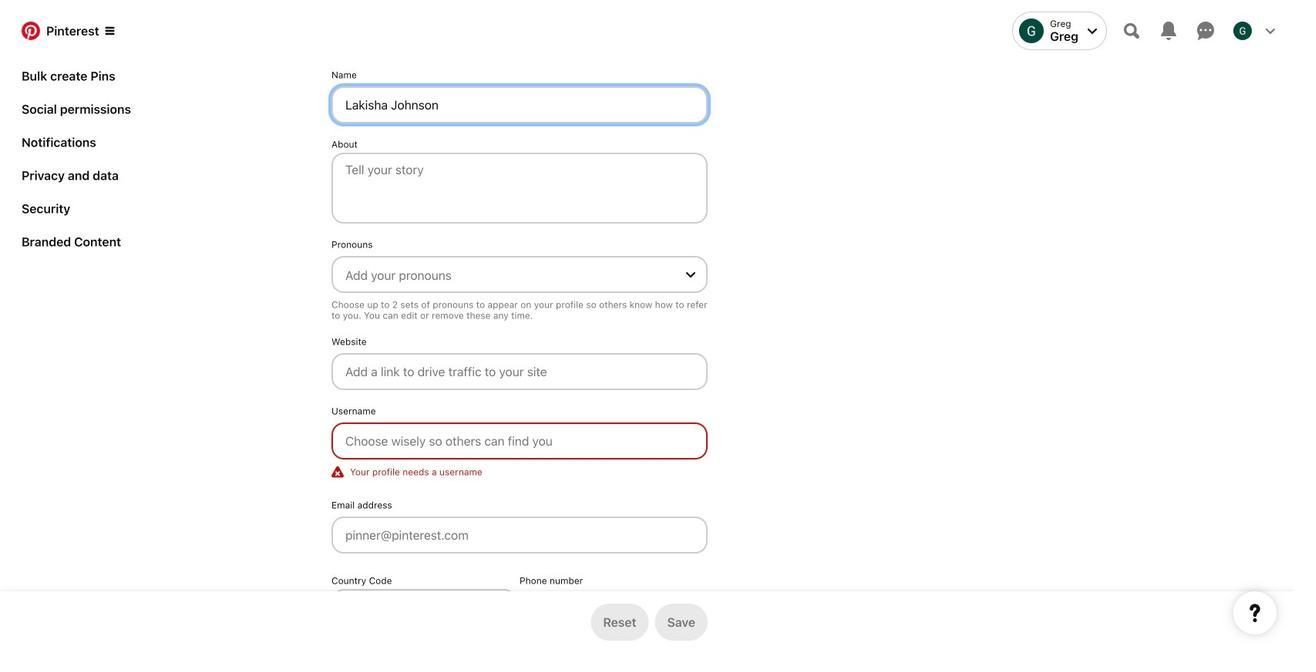 Task type: vqa. For each thing, say whether or not it's contained in the screenshot.
Log to the top
no



Task type: locate. For each thing, give the bounding box(es) containing it.
list
[[15, 0, 170, 261]]

account switcher arrow icon image
[[1088, 26, 1097, 35]]

Add your pronouns text field
[[345, 262, 676, 288]]

dynamic badge dropdown menu button image
[[105, 26, 115, 35]]

None field
[[325, 239, 714, 327]]

123-356-7890 text field
[[520, 592, 708, 629]]

Tell your story text field
[[332, 153, 708, 224]]



Task type: describe. For each thing, give the bounding box(es) containing it.
pinner@pinterest.com text field
[[332, 517, 708, 554]]

greg image
[[1020, 19, 1044, 43]]

primary navigation header navigation
[[9, 3, 1286, 59]]

Add a link to drive traffic to your site url field
[[332, 353, 708, 390]]

Type your name text field
[[332, 86, 708, 123]]

pinterest image
[[22, 22, 40, 40]]

greg image
[[1234, 22, 1252, 40]]

Choose wisely so others can find you text field
[[332, 423, 708, 460]]



